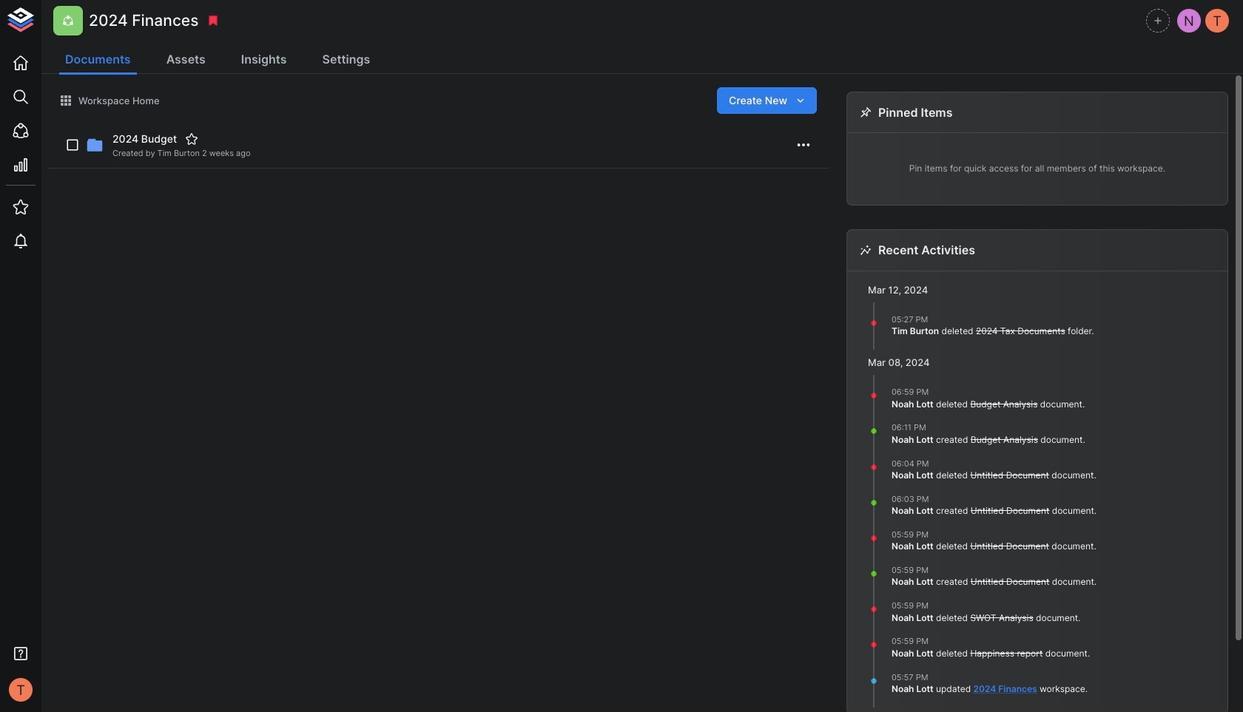 Task type: describe. For each thing, give the bounding box(es) containing it.
remove bookmark image
[[207, 14, 220, 27]]



Task type: locate. For each thing, give the bounding box(es) containing it.
favorite image
[[185, 132, 198, 146]]



Task type: vqa. For each thing, say whether or not it's contained in the screenshot.
Value
no



